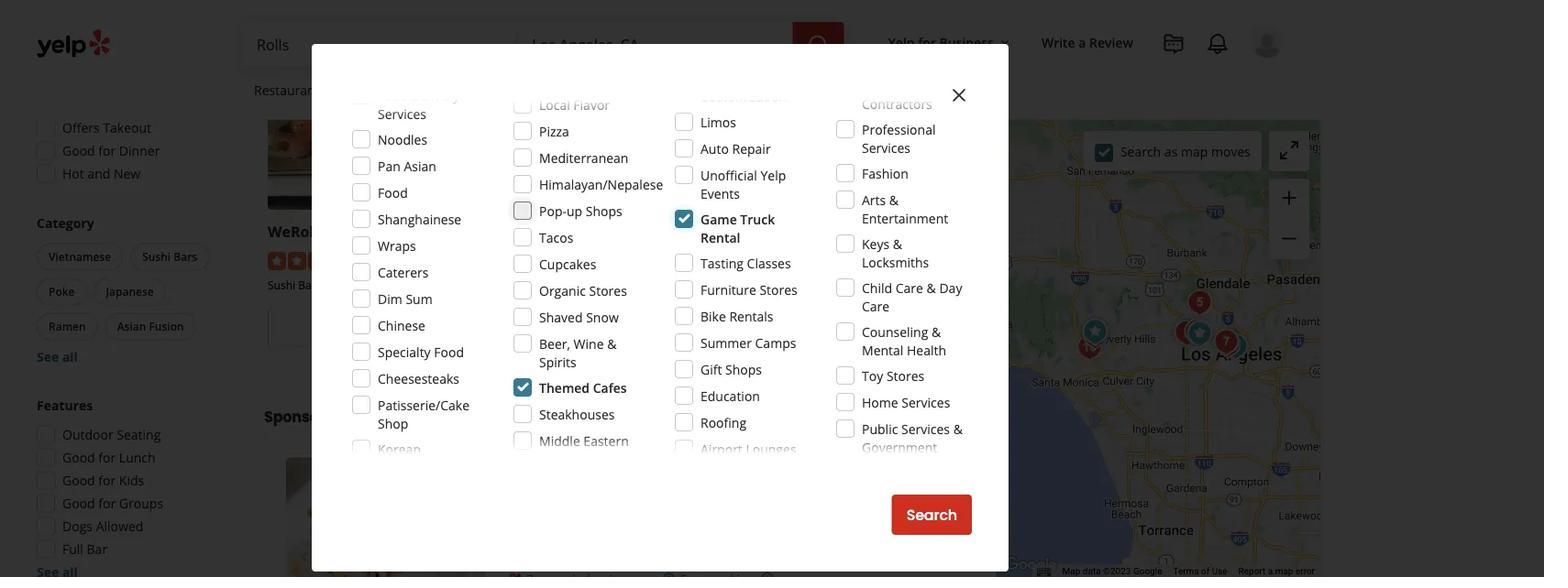 Task type: locate. For each thing, give the bounding box(es) containing it.
as
[[1165, 143, 1178, 160]]

1 horizontal spatial until
[[591, 349, 618, 366]]

patisserie/cake shop
[[378, 397, 470, 433]]

now for hello fish
[[851, 318, 883, 339]]

sushi down 4.6 star rating 'image' at the top left
[[268, 278, 295, 293]]

stores down classes
[[760, 281, 798, 299]]

1 order now from the left
[[339, 318, 415, 339]]

camps
[[755, 334, 797, 352]]

1 horizontal spatial asian
[[404, 157, 437, 175]]

keyboard shortcuts image
[[1037, 568, 1052, 577]]

0 horizontal spatial search
[[907, 505, 958, 526]]

order now link up open until 8:30 pm
[[268, 308, 487, 348]]

& right "arts"
[[890, 191, 899, 209]]

truck
[[741, 211, 775, 228]]

1 horizontal spatial search
[[1121, 143, 1162, 160]]

furniture
[[701, 281, 757, 299]]

airport
[[701, 441, 743, 458]]

order for fish
[[807, 318, 848, 339]]

1 vertical spatial map
[[1276, 567, 1294, 578]]

1 vertical spatial search
[[907, 505, 958, 526]]

roll roll roll image
[[1171, 316, 1208, 353]]

roll call - koreatown image
[[1182, 316, 1219, 353], [286, 458, 486, 578]]

auto down limos
[[701, 140, 729, 157]]

pm for weroll nori
[[416, 349, 435, 366]]

auto
[[701, 69, 729, 87], [524, 81, 553, 99], [701, 140, 729, 157]]

wraps,
[[735, 278, 771, 293]]

1 good from the top
[[62, 142, 95, 160]]

home services up noodles
[[381, 81, 469, 99]]

3 order now link from the left
[[735, 308, 954, 348]]

1 order now link from the left
[[268, 308, 487, 348]]

0 horizontal spatial map
[[1182, 143, 1208, 160]]

1 horizontal spatial home
[[862, 394, 899, 411]]

open inside group
[[62, 50, 95, 68]]

shops up the koreatown
[[586, 202, 623, 220]]

yelp down repair
[[761, 167, 786, 184]]

1 reviews) from the left
[[418, 251, 467, 268]]

public
[[862, 421, 898, 438]]

& inside child care & day care
[[927, 279, 936, 297]]

1 horizontal spatial home services
[[862, 394, 951, 411]]

1 order from the left
[[339, 318, 380, 339]]

for left business
[[918, 33, 937, 51]]

good down good for lunch
[[62, 472, 95, 490]]

for for groups
[[98, 495, 116, 513]]

reviews) right (43
[[418, 251, 467, 268]]

reviews) right the (580
[[659, 251, 708, 268]]

home services inside search dialog
[[862, 394, 951, 411]]

japanese, down 4.3 star rating image
[[502, 278, 551, 293]]

0 vertical spatial chinese
[[612, 278, 653, 293]]

pop-up shops
[[539, 202, 623, 220]]

a right report
[[1268, 567, 1273, 578]]

for
[[918, 33, 937, 51], [98, 142, 116, 160], [98, 450, 116, 467], [98, 472, 116, 490], [98, 495, 116, 513]]

report a map error link
[[1239, 567, 1315, 578]]

open for hello
[[786, 349, 821, 366]]

for for kids
[[98, 472, 116, 490]]

asian
[[404, 157, 437, 175], [117, 319, 146, 334]]

a right write
[[1079, 33, 1087, 51]]

open
[[62, 50, 95, 68], [319, 349, 354, 366], [553, 349, 587, 366], [786, 349, 821, 366]]

1 pm from the left
[[416, 349, 435, 366]]

good down 'offers'
[[62, 142, 95, 160]]

0 vertical spatial search
[[1121, 143, 1162, 160]]

1 horizontal spatial order now
[[573, 318, 649, 339]]

0 horizontal spatial japanese,
[[327, 278, 376, 293]]

info icon image
[[761, 572, 775, 578], [761, 572, 775, 578]]

0 horizontal spatial order
[[339, 318, 380, 339]]

& left day
[[927, 279, 936, 297]]

open for roll
[[553, 349, 587, 366]]

order now link for hello fish
[[735, 308, 954, 348]]

care down child
[[862, 298, 890, 315]]

order now link for roll call - koreatown
[[502, 308, 720, 348]]

home
[[381, 81, 417, 99], [862, 394, 899, 411]]

1 horizontal spatial reviews)
[[659, 251, 708, 268]]

1 horizontal spatial japanese,
[[502, 278, 551, 293]]

2 horizontal spatial stores
[[887, 367, 925, 385]]

wine
[[574, 335, 604, 353]]

& right "wine"
[[607, 335, 617, 353]]

order now up open until 2:00 am
[[807, 318, 883, 339]]

caterers
[[378, 264, 429, 281]]

health
[[907, 342, 947, 359]]

0 vertical spatial map
[[1182, 143, 1208, 160]]

yelp up general
[[889, 33, 915, 51]]

map region
[[841, 0, 1545, 578]]

fast
[[379, 278, 400, 293]]

reviews) up child care & day care
[[892, 251, 942, 268]]

pm up cheesesteaks
[[416, 349, 435, 366]]

2 horizontal spatial order now link
[[735, 308, 954, 348]]

1 horizontal spatial chinese
[[612, 278, 653, 293]]

vietnamese button
[[37, 244, 123, 271]]

gift shops
[[701, 361, 762, 378]]

asian right pan
[[404, 157, 437, 175]]

map left error
[[1276, 567, 1294, 578]]

order now up open until 8:45 pm
[[573, 318, 649, 339]]

reviews) for hello fish
[[892, 251, 942, 268]]

weroll nori link
[[268, 222, 354, 242]]

bars, down 4.6 star rating 'image' at the top left
[[298, 278, 324, 293]]

until
[[357, 349, 384, 366], [591, 349, 618, 366], [824, 349, 851, 366]]

order now link for weroll nori
[[268, 308, 487, 348]]

steakhouses
[[539, 406, 615, 423]]

1 horizontal spatial bars,
[[584, 278, 610, 293]]

chinese up specialty
[[378, 317, 426, 334]]

specialty food
[[378, 344, 464, 361]]

home inside search dialog
[[862, 394, 899, 411]]

map data ©2023 google
[[1063, 567, 1163, 578]]

stores up snow
[[589, 282, 627, 300]]

1 vertical spatial home services
[[862, 394, 951, 411]]

for for business
[[918, 33, 937, 51]]

(580
[[629, 251, 655, 268]]

1 horizontal spatial yelp
[[889, 33, 915, 51]]

1 vertical spatial bars
[[837, 278, 860, 293]]

& inside keys & locksmiths
[[893, 235, 903, 253]]

auto inside auto customization
[[701, 69, 729, 87]]

1 horizontal spatial a
[[1268, 567, 1273, 578]]

2 order now link from the left
[[502, 308, 720, 348]]

close image
[[949, 84, 971, 106]]

1 horizontal spatial roll call - koreatown image
[[1182, 316, 1219, 353]]

until for call
[[591, 349, 618, 366]]

good for kids
[[62, 472, 144, 490]]

0 horizontal spatial a
[[1079, 33, 1087, 51]]

auto up pizza
[[524, 81, 553, 99]]

furniture stores
[[701, 281, 798, 299]]

weroll nori image
[[1077, 314, 1114, 351]]

report a map error
[[1239, 567, 1315, 578]]

for up the good for kids
[[98, 450, 116, 467]]

3 good from the top
[[62, 472, 95, 490]]

services inside "public services & government"
[[902, 421, 950, 438]]

1 vertical spatial asian
[[117, 319, 146, 334]]

2 until from the left
[[591, 349, 618, 366]]

auto services link
[[510, 66, 645, 119]]

0 vertical spatial home
[[381, 81, 417, 99]]

bars, up snow
[[584, 278, 610, 293]]

0 horizontal spatial bars
[[174, 250, 197, 265]]

search inside button
[[907, 505, 958, 526]]

& up locksmiths
[[893, 235, 903, 253]]

for inside button
[[918, 33, 937, 51]]

4 good from the top
[[62, 495, 95, 513]]

restaurants link
[[239, 66, 366, 119]]

None search field
[[242, 22, 848, 66]]

map
[[1063, 567, 1081, 578]]

cafes
[[593, 379, 627, 397]]

order now link up open until 8:45 pm
[[502, 308, 720, 348]]

sushi
[[142, 250, 171, 265], [268, 278, 295, 293], [553, 278, 581, 293], [807, 278, 834, 293]]

open up the themed
[[553, 349, 587, 366]]

4.2 (531 reviews)
[[842, 251, 942, 268]]

group
[[31, 21, 228, 189], [1270, 179, 1310, 260], [33, 214, 228, 366], [31, 397, 228, 578]]

for down good for lunch
[[98, 472, 116, 490]]

home up noodles
[[381, 81, 417, 99]]

japanese, left fast
[[327, 278, 376, 293]]

2 horizontal spatial order now
[[807, 318, 883, 339]]

yelp inside unofficial yelp events
[[761, 167, 786, 184]]

asian inside asian fusion button
[[117, 319, 146, 334]]

0 horizontal spatial home
[[381, 81, 417, 99]]

1 horizontal spatial map
[[1276, 567, 1294, 578]]

yelp inside button
[[889, 33, 915, 51]]

home up public
[[862, 394, 899, 411]]

now up specialty
[[384, 318, 415, 339]]

california roll factory image
[[1072, 330, 1108, 366]]

4.3 star rating image
[[502, 252, 601, 271]]

0 horizontal spatial asian
[[117, 319, 146, 334]]

now
[[99, 50, 126, 68], [384, 318, 415, 339], [617, 318, 649, 339], [851, 318, 883, 339]]

good
[[62, 142, 95, 160], [62, 450, 95, 467], [62, 472, 95, 490], [62, 495, 95, 513]]

order for call
[[573, 318, 614, 339]]

1 vertical spatial yelp
[[761, 167, 786, 184]]

hot and new
[[62, 165, 141, 183]]

0 vertical spatial shops
[[586, 202, 623, 220]]

1 horizontal spatial care
[[896, 279, 924, 297]]

open down suggested
[[62, 50, 95, 68]]

2 horizontal spatial order
[[807, 318, 848, 339]]

airport lounges
[[701, 441, 797, 458]]

korean
[[378, 441, 421, 458]]

asian fusion button
[[105, 313, 196, 341]]

& up health
[[932, 323, 941, 341]]

group containing category
[[33, 214, 228, 366]]

(43
[[396, 251, 414, 268]]

open up sponsored results
[[319, 349, 354, 366]]

full bar
[[62, 541, 107, 559]]

search left as
[[1121, 143, 1162, 160]]

terms
[[1174, 567, 1199, 578]]

0 horizontal spatial home services
[[381, 81, 469, 99]]

search image
[[808, 34, 830, 56]]

report
[[1239, 567, 1266, 578]]

auto inside business categories element
[[524, 81, 553, 99]]

poke
[[49, 284, 75, 300]]

zoom out image
[[1279, 228, 1301, 250]]

tasting classes
[[701, 255, 791, 272]]

0 horizontal spatial roll call - koreatown image
[[286, 458, 486, 578]]

food left 'delivery'
[[378, 87, 408, 104]]

auto up customization
[[701, 69, 729, 87]]

kazunori | dtla image
[[1210, 327, 1247, 364]]

good up the dogs in the bottom left of the page
[[62, 495, 95, 513]]

search down government
[[907, 505, 958, 526]]

for down offers takeout
[[98, 142, 116, 160]]

business categories element
[[239, 66, 1284, 119]]

asian down japanese button
[[117, 319, 146, 334]]

0 horizontal spatial reviews)
[[418, 251, 467, 268]]

0 horizontal spatial pm
[[416, 349, 435, 366]]

themed
[[539, 379, 590, 397]]

2 horizontal spatial reviews)
[[892, 251, 942, 268]]

1 horizontal spatial bars
[[837, 278, 860, 293]]

see
[[37, 349, 59, 366]]

chinese
[[612, 278, 653, 293], [378, 317, 426, 334]]

2 horizontal spatial until
[[824, 349, 851, 366]]

asian inside search dialog
[[404, 157, 437, 175]]

stores down am
[[887, 367, 925, 385]]

arts
[[862, 191, 886, 209]]

0 horizontal spatial chinese
[[378, 317, 426, 334]]

2 pm from the left
[[650, 349, 669, 366]]

sushi down cupcakes
[[553, 278, 581, 293]]

care down locksmiths
[[896, 279, 924, 297]]

auto repair
[[701, 140, 771, 157]]

bars down 4.2
[[837, 278, 860, 293]]

now up mental
[[851, 318, 883, 339]]

map right as
[[1182, 143, 1208, 160]]

a inside write a review link
[[1079, 33, 1087, 51]]

until left 8:45
[[591, 349, 618, 366]]

bars up fusion
[[174, 250, 197, 265]]

good for good for lunch
[[62, 450, 95, 467]]

1 vertical spatial home
[[862, 394, 899, 411]]

a for report
[[1268, 567, 1273, 578]]

until left 2:00
[[824, 349, 851, 366]]

0 vertical spatial a
[[1079, 33, 1087, 51]]

1 horizontal spatial pm
[[650, 349, 669, 366]]

sushi bars
[[142, 250, 197, 265]]

3 reviews) from the left
[[892, 251, 942, 268]]

food right fast
[[403, 278, 428, 293]]

group containing suggested
[[31, 21, 228, 189]]

japanese, sushi bars, chinese
[[502, 278, 653, 293]]

0 horizontal spatial shops
[[586, 202, 623, 220]]

0 vertical spatial yelp
[[889, 33, 915, 51]]

home services down the toy stores at the bottom right of the page
[[862, 394, 951, 411]]

0 horizontal spatial care
[[862, 298, 890, 315]]

zoom in image
[[1279, 187, 1301, 209]]

yelp for business
[[889, 33, 994, 51]]

order now link up open until 2:00 am
[[735, 308, 954, 348]]

2 good from the top
[[62, 450, 95, 467]]

good down outdoor on the left of the page
[[62, 450, 95, 467]]

map
[[1182, 143, 1208, 160], [1276, 567, 1294, 578]]

now down suggested
[[99, 50, 126, 68]]

shanghainese
[[378, 211, 462, 228]]

1 vertical spatial a
[[1268, 567, 1273, 578]]

counseling
[[862, 323, 929, 341]]

now up 8:45
[[617, 318, 649, 339]]

auto for auto services
[[524, 81, 553, 99]]

cupcakes
[[539, 255, 597, 273]]

1 horizontal spatial order
[[573, 318, 614, 339]]

keys & locksmiths
[[862, 235, 929, 271]]

3 until from the left
[[824, 349, 851, 366]]

search as map moves
[[1121, 143, 1251, 160]]

& inside "public services & government"
[[954, 421, 963, 438]]

now for weroll nori
[[384, 318, 415, 339]]

until left 8:30
[[357, 349, 384, 366]]

2 order from the left
[[573, 318, 614, 339]]

0 horizontal spatial until
[[357, 349, 384, 366]]

1 vertical spatial chinese
[[378, 317, 426, 334]]

0 horizontal spatial order now
[[339, 318, 415, 339]]

call
[[533, 222, 560, 242]]

japanese,
[[327, 278, 376, 293], [502, 278, 551, 293]]

unofficial
[[701, 167, 758, 184]]

& right public
[[954, 421, 963, 438]]

specialty
[[378, 344, 431, 361]]

3 order from the left
[[807, 318, 848, 339]]

for down the good for kids
[[98, 495, 116, 513]]

0 horizontal spatial yelp
[[761, 167, 786, 184]]

game
[[701, 211, 737, 228]]

1 horizontal spatial order now link
[[502, 308, 720, 348]]

1 japanese, from the left
[[327, 278, 376, 293]]

allowed
[[96, 518, 143, 536]]

pm right 8:45
[[650, 349, 669, 366]]

4.6 star rating image
[[268, 252, 367, 271]]

1 horizontal spatial stores
[[760, 281, 798, 299]]

order now up open until 8:30 pm
[[339, 318, 415, 339]]

until for nori
[[357, 349, 384, 366]]

chinese down the (580
[[612, 278, 653, 293]]

order now link
[[268, 308, 487, 348], [502, 308, 720, 348], [735, 308, 954, 348]]

california rock'n sushi - los angeles image
[[1169, 315, 1206, 352]]

am
[[883, 349, 903, 366]]

home services
[[381, 81, 469, 99], [862, 394, 951, 411]]

open left 2:00
[[786, 349, 821, 366]]

0 vertical spatial home services
[[381, 81, 469, 99]]

0 horizontal spatial order now link
[[268, 308, 487, 348]]

shop
[[378, 415, 409, 433]]

data
[[1083, 567, 1101, 578]]

shops down summer camps on the bottom of page
[[726, 361, 762, 378]]

care
[[896, 279, 924, 297], [862, 298, 890, 315]]

fusion
[[149, 319, 184, 334]]

bike rentals
[[701, 308, 774, 325]]

lunch
[[119, 450, 156, 467]]

4.6 (43 reviews)
[[374, 251, 467, 268]]

1 until from the left
[[357, 349, 384, 366]]

2 order now from the left
[[573, 318, 649, 339]]

0 vertical spatial asian
[[404, 157, 437, 175]]

0 vertical spatial roll call - koreatown image
[[1182, 316, 1219, 353]]

google image
[[1001, 554, 1062, 578]]

3 order now from the left
[[807, 318, 883, 339]]

1 vertical spatial shops
[[726, 361, 762, 378]]

0 horizontal spatial bars,
[[298, 278, 324, 293]]

fashion
[[862, 165, 909, 182]]

sushi up japanese
[[142, 250, 171, 265]]

0 horizontal spatial stores
[[589, 282, 627, 300]]

results
[[347, 407, 400, 428]]

0 vertical spatial bars
[[174, 250, 197, 265]]

&
[[890, 191, 899, 209], [893, 235, 903, 253], [927, 279, 936, 297], [932, 323, 941, 341], [607, 335, 617, 353], [954, 421, 963, 438]]



Task type: describe. For each thing, give the bounding box(es) containing it.
roofing
[[701, 414, 747, 432]]

group containing features
[[31, 397, 228, 578]]

order for nori
[[339, 318, 380, 339]]

kids
[[119, 472, 144, 490]]

1 horizontal spatial shops
[[726, 361, 762, 378]]

notifications image
[[1207, 33, 1229, 55]]

lounges
[[746, 441, 797, 458]]

limos
[[701, 113, 737, 131]]

suggested
[[37, 21, 102, 39]]

terms of use
[[1174, 567, 1228, 578]]

map for error
[[1276, 567, 1294, 578]]

until for fish
[[824, 349, 851, 366]]

moves
[[1212, 143, 1251, 160]]

game truck rental
[[701, 211, 775, 246]]

projects image
[[1163, 33, 1185, 55]]

user actions element
[[874, 23, 1310, 136]]

dim
[[378, 290, 403, 308]]

education
[[701, 388, 760, 405]]

mental
[[862, 342, 904, 359]]

japanese button
[[94, 278, 166, 306]]

0 vertical spatial care
[[896, 279, 924, 297]]

order now for roll call - koreatown
[[573, 318, 649, 339]]

keys
[[862, 235, 890, 253]]

gift
[[701, 361, 722, 378]]

hello
[[735, 222, 773, 242]]

child care & day care
[[862, 279, 963, 315]]

& inside arts & entertainment
[[890, 191, 899, 209]]

good for good for kids
[[62, 472, 95, 490]]

snow
[[586, 309, 619, 326]]

16 chevron down v2 image
[[998, 35, 1013, 50]]

noodles
[[378, 131, 428, 148]]

2 bars, from the left
[[584, 278, 610, 293]]

sushi inside the sushi bars button
[[142, 250, 171, 265]]

search button
[[892, 495, 972, 536]]

for for dinner
[[98, 142, 116, 160]]

summer camps
[[701, 334, 797, 352]]

counseling & mental health
[[862, 323, 947, 359]]

tasting
[[701, 255, 744, 272]]

16 info v2 image
[[404, 410, 419, 425]]

search for search as map moves
[[1121, 143, 1162, 160]]

spirits
[[539, 354, 577, 371]]

salad,
[[774, 278, 804, 293]]

home services inside business categories element
[[381, 81, 469, 99]]

full
[[62, 541, 83, 559]]

kazunori | westwood image
[[1077, 318, 1114, 355]]

now for roll call - koreatown
[[617, 318, 649, 339]]

previous image
[[294, 547, 316, 569]]

-
[[564, 222, 569, 242]]

open until 8:30 pm
[[319, 349, 435, 366]]

services inside food delivery services
[[378, 105, 427, 122]]

good for good for dinner
[[62, 142, 95, 160]]

good for good for groups
[[62, 495, 95, 513]]

16 years in business v2 image
[[508, 573, 523, 578]]

open for weroll
[[319, 349, 354, 366]]

government
[[862, 439, 938, 456]]

entertainment
[[862, 210, 949, 227]]

weroll nori image
[[1077, 314, 1114, 351]]

public services & government
[[862, 421, 963, 456]]

takeout sushi and roll image
[[1179, 314, 1216, 351]]

organic
[[539, 282, 586, 300]]

patisserie/cake
[[378, 397, 470, 414]]

bars inside button
[[174, 250, 197, 265]]

roll call - koreatown
[[502, 222, 653, 242]]

search dialog
[[0, 0, 1545, 578]]

sōgo roll bar image
[[1182, 285, 1219, 322]]

cheesesteaks
[[378, 370, 460, 388]]

slideshow element
[[286, 458, 486, 578]]

24 chevron down v2 image
[[695, 79, 717, 101]]

order now for weroll nori
[[339, 318, 415, 339]]

category
[[37, 215, 94, 232]]

order now for hello fish
[[807, 318, 883, 339]]

eastern
[[584, 433, 629, 450]]

events
[[701, 185, 740, 202]]

1 vertical spatial roll call - koreatown image
[[286, 458, 486, 578]]

pop-
[[539, 202, 567, 220]]

1 bars, from the left
[[298, 278, 324, 293]]

weroll nori
[[268, 222, 354, 242]]

flavor
[[574, 96, 610, 113]]

yunomi handroll image
[[1218, 329, 1254, 366]]

reviews) for weroll nori
[[418, 251, 467, 268]]

yelp for business button
[[881, 26, 1020, 59]]

sushi rush image
[[1208, 324, 1245, 361]]

4.2 star rating image
[[735, 252, 834, 271]]

new
[[114, 165, 141, 183]]

see all button
[[37, 349, 78, 366]]

(580 reviews)
[[629, 251, 708, 268]]

middle eastern
[[539, 433, 629, 450]]

home services link
[[366, 66, 510, 119]]

2 reviews) from the left
[[659, 251, 708, 268]]

mediterranean
[[539, 149, 629, 167]]

terms of use link
[[1174, 567, 1228, 578]]

pm for roll call - koreatown
[[650, 349, 669, 366]]

home inside business categories element
[[381, 81, 417, 99]]

1 vertical spatial care
[[862, 298, 890, 315]]

4.2
[[842, 251, 860, 268]]

good for dinner
[[62, 142, 160, 160]]

16 parking v2 image
[[662, 573, 677, 578]]

auto for auto customization
[[701, 69, 729, 87]]

takeout
[[103, 119, 151, 137]]

food inside food delivery services
[[378, 87, 408, 104]]

(531
[[863, 251, 889, 268]]

sushi right salad,
[[807, 278, 834, 293]]

map for moves
[[1182, 143, 1208, 160]]

good for groups
[[62, 495, 163, 513]]

chinese inside search dialog
[[378, 317, 426, 334]]

services inside professional services
[[862, 139, 911, 156]]

stores for organic stores
[[589, 282, 627, 300]]

& inside beer, wine & spirits
[[607, 335, 617, 353]]

beer,
[[539, 335, 571, 353]]

stores for toy stores
[[887, 367, 925, 385]]

search for search
[[907, 505, 958, 526]]

koreatown
[[573, 222, 653, 242]]

himalayan/nepalese
[[539, 176, 664, 193]]

food up cheesesteaks
[[434, 344, 464, 361]]

classes
[[747, 255, 791, 272]]

review
[[1090, 33, 1134, 51]]

food down pan
[[378, 184, 408, 201]]

expand map image
[[1279, 139, 1301, 161]]

2 japanese, from the left
[[502, 278, 551, 293]]

general
[[862, 77, 910, 94]]

beer, wine & spirits
[[539, 335, 617, 371]]

auto for auto repair
[[701, 140, 729, 157]]

outdoor seating
[[62, 427, 161, 444]]

for for lunch
[[98, 450, 116, 467]]

restaurants
[[254, 81, 326, 99]]

sum
[[406, 290, 433, 308]]

sushi bars button
[[130, 244, 209, 271]]

open until 8:45 pm
[[553, 349, 669, 366]]

rentals
[[730, 308, 774, 325]]

seating
[[117, 427, 161, 444]]

error
[[1296, 567, 1315, 578]]

& inside counseling & mental health
[[932, 323, 941, 341]]

now inside group
[[99, 50, 126, 68]]

hello fish image
[[1169, 312, 1206, 349]]

features
[[37, 397, 93, 415]]

repair
[[732, 140, 771, 157]]

a for write
[[1079, 33, 1087, 51]]

day
[[940, 279, 963, 297]]

stores for furniture stores
[[760, 281, 798, 299]]

professional
[[862, 121, 936, 138]]

outdoor
[[62, 427, 113, 444]]

shaved
[[539, 309, 583, 326]]

open now
[[62, 50, 126, 68]]



Task type: vqa. For each thing, say whether or not it's contained in the screenshot.
were
no



